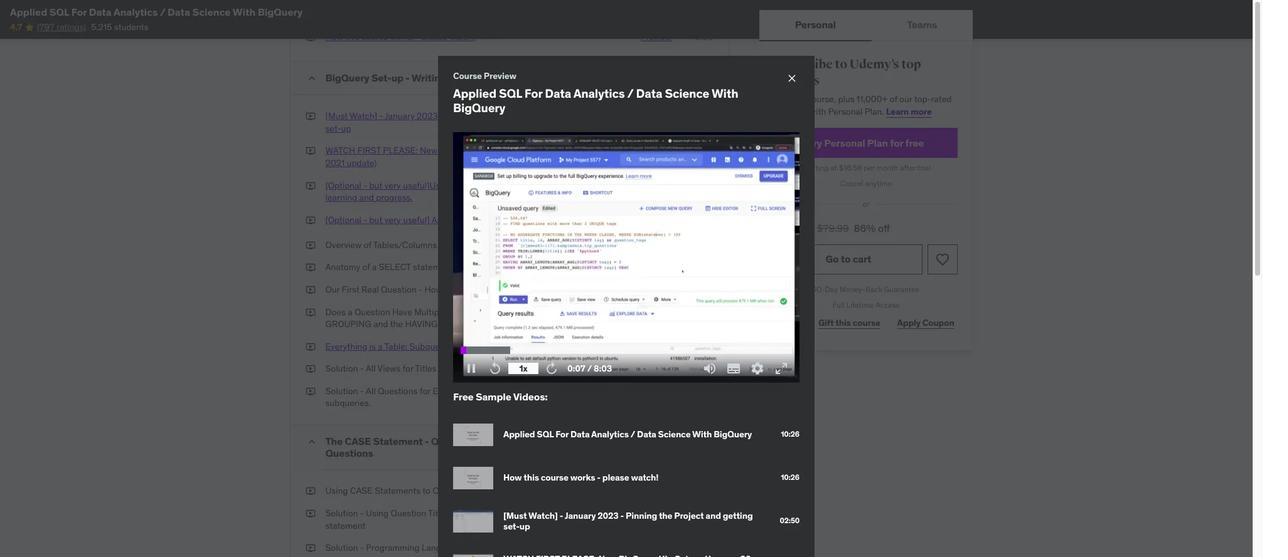 Task type: describe. For each thing, give the bounding box(es) containing it.
1x
[[519, 363, 528, 375]]

(january
[[524, 145, 556, 156]]

our inside bigquery set-up - writing our first queries! dropdown button
[[449, 72, 466, 84]]

day
[[825, 285, 838, 294]]

[optional - but very useful]using chatgpt to accelerate learning and progress. button
[[325, 180, 576, 204]]

pause image
[[464, 362, 479, 377]]

programming
[[366, 543, 419, 554]]

common
[[458, 341, 494, 353]]

10:26 for watch!
[[781, 473, 800, 483]]

aggregations,
[[495, 307, 549, 318]]

0 horizontal spatial using
[[325, 486, 348, 497]]

question for using
[[391, 508, 426, 520]]

8:03
[[594, 363, 612, 375]]

- inside solution - using question titles and tags in our case statement
[[360, 508, 364, 520]]

please inside applied sql for data analytics / data science with bigquery dialog
[[602, 473, 629, 484]]

fullscreen image
[[774, 362, 789, 377]]

"python"
[[484, 364, 517, 375]]

statement
[[373, 436, 423, 448]]

0 horizontal spatial for
[[71, 6, 87, 18]]

solution - using question titles and tags in our case statement
[[325, 508, 536, 532]]

get this course, plus 11,000+ of our top-rated courses, with personal plan.
[[774, 94, 951, 117]]

xsmall image for using case statements to classify stack overflow questions
[[305, 486, 315, 498]]

11:57
[[694, 364, 713, 375]]

preview for 10:26
[[641, 31, 672, 43]]

2 vertical spatial science
[[658, 429, 691, 441]]

queries!
[[491, 72, 530, 84]]

solution for solution - all questions for each tag, plus some more subqueries.
[[325, 386, 358, 397]]

- inside dropdown button
[[406, 72, 410, 84]]

for inside solution - all questions for each tag, plus some more subqueries.
[[420, 386, 430, 397]]

course preview applied sql for data analytics / data science with bigquery
[[453, 70, 738, 116]]

many
[[444, 284, 465, 296]]

(797
[[37, 22, 54, 33]]

watch] inside button
[[350, 111, 377, 122]]

- inside solution - programming language growth using stack overflow data
[[360, 543, 364, 554]]

watch] inside applied sql for data analytics / data science with bigquery dialog
[[528, 511, 558, 522]]

try personal plan for free link
[[774, 128, 957, 158]]

course,
[[807, 94, 836, 105]]

and inside the "[optional - but very useful]using chatgpt to accelerate learning and progress."
[[359, 192, 374, 203]]

some
[[491, 386, 512, 397]]

lectures
[[651, 436, 682, 448]]

2023 inside applied sql for data analytics / data science with bigquery dialog
[[598, 511, 619, 522]]

the inside button
[[478, 111, 490, 122]]

1 xsmall image from the top
[[305, 31, 315, 44]]

learn more link
[[886, 106, 932, 117]]

plan
[[867, 137, 888, 149]]

applied sql for data analytics / data science with bigquery inside applied sql for data analytics / data science with bigquery dialog
[[503, 429, 752, 441]]

but for useful]using
[[369, 180, 382, 191]]

14:39
[[692, 307, 713, 318]]

starting at $16.58 per month after trial cancel anytime
[[801, 163, 930, 188]]

learn more
[[886, 106, 932, 117]]

small image
[[305, 72, 318, 85]]

mute image
[[702, 362, 717, 377]]

forward 5 seconds image
[[544, 362, 559, 377]]

overflow inside solution - programming language growth using stack overflow data
[[325, 555, 360, 558]]

personal inside button
[[795, 18, 836, 31]]

xsmall image for solution - all questions for each tag, plus some more subqueries.
[[305, 386, 315, 398]]

progress bar slider
[[461, 344, 792, 359]]

try personal plan for free
[[808, 137, 924, 149]]

ratings)
[[57, 22, 86, 33]]

courses
[[774, 73, 819, 88]]

this inside get this course, plus 11,000+ of our top-rated courses, with personal plan.
[[790, 94, 805, 105]]

apply coupon
[[897, 318, 954, 329]]

teams button
[[871, 10, 972, 40]]

our first real question - how many questions each tag has?
[[325, 284, 567, 296]]

free
[[453, 391, 474, 404]]

9 xsmall image from the top
[[305, 543, 315, 555]]

case for statement
[[345, 436, 371, 448]]

anatomy of a select statement
[[325, 262, 453, 273]]

statement inside solution - using question titles and tags in our case statement
[[325, 521, 366, 532]]

2 horizontal spatial applied
[[503, 429, 535, 441]]

30-day money-back guarantee full lifetime access
[[812, 285, 919, 310]]

xsmall image for solution - using question titles and tags in our case statement
[[305, 508, 315, 521]]

applied sql for data analytics / data science with bigquery dialog
[[438, 56, 815, 558]]

case
[[461, 436, 484, 448]]

0 horizontal spatial first
[[342, 284, 359, 296]]

preview inside course preview applied sql for data analytics / data science with bigquery
[[484, 70, 516, 82]]

a for is
[[378, 341, 383, 353]]

our inside get this course, plus 11,000+ of our top-rated courses, with personal plan.
[[899, 94, 912, 105]]

14:18
[[694, 180, 713, 191]]

2 vertical spatial with
[[692, 429, 712, 441]]

per
[[863, 163, 874, 173]]

[optional for [optional - but very useful]using chatgpt to accelerate learning and progress.
[[325, 180, 361, 191]]

0 vertical spatial statement
[[413, 262, 453, 273]]

writing for -
[[412, 72, 446, 84]]

titles inside solution - using question titles and tags in our case statement
[[428, 508, 449, 520]]

2023 inside button
[[417, 111, 438, 122]]

expressions
[[519, 341, 567, 353]]

pinning inside applied sql for data analytics / data science with bigquery dialog
[[626, 511, 657, 522]]

language
[[422, 543, 460, 554]]

for inside button
[[498, 214, 509, 226]]

- inside solution - all questions for each tag, plus some more subqueries.
[[360, 386, 364, 397]]

and inside does a question have multiple tags? more aggregations, grouping and the having
[[373, 319, 388, 330]]

all for questions
[[366, 386, 376, 397]]

0 horizontal spatial applied sql for data analytics / data science with bigquery
[[10, 6, 303, 18]]

0 vertical spatial science
[[192, 6, 231, 18]]

$16.58
[[839, 163, 862, 173]]

0 vertical spatial how this course works - please watch!
[[325, 31, 475, 43]]

at
[[830, 163, 837, 173]]

[must inside applied sql for data analytics / data science with bigquery dialog
[[503, 511, 527, 522]]

02:50
[[780, 517, 800, 526]]

- inside the "[optional - but very useful]using chatgpt to accelerate learning and progress."
[[363, 180, 367, 191]]

0 vertical spatial more
[[910, 106, 932, 117]]

statements
[[375, 486, 421, 497]]

4 lectures • 54min
[[644, 436, 713, 448]]

watch! inside button
[[450, 31, 475, 43]]

using inside solution - using question titles and tags in our case statement
[[366, 508, 389, 520]]

0:08
[[567, 363, 586, 375]]

1 horizontal spatial overflow
[[490, 486, 525, 497]]

learning
[[325, 192, 357, 203]]

personal button
[[759, 10, 871, 40]]

after
[[900, 163, 916, 173]]

to inside the "[optional - but very useful]using chatgpt to accelerate learning and progress."
[[492, 180, 500, 191]]

does a question have multiple tags? more aggregations, grouping and the having
[[325, 307, 549, 330]]

tag,
[[454, 386, 470, 397]]

5,215 students
[[91, 22, 149, 33]]

our inside solution - using question titles and tags in our case statement
[[498, 508, 511, 520]]

08:03
[[689, 341, 713, 353]]

project inside applied sql for data analytics / data science with bigquery dialog
[[674, 511, 704, 522]]

science inside course preview applied sql for data analytics / data science with bigquery
[[665, 86, 709, 101]]

real
[[362, 284, 379, 296]]

plus inside get this course, plus 11,000+ of our top-rated courses, with personal plan.
[[838, 94, 854, 105]]

subtitles image
[[726, 362, 741, 377]]

apply coupon button
[[894, 311, 957, 336]]

apply
[[897, 318, 920, 329]]

bigquery inside bigquery set-up - writing our first queries! dropdown button
[[325, 72, 369, 84]]

everything is a table: subqueries, common table expressions
[[325, 341, 567, 353]]

but for useful]
[[369, 214, 382, 226]]

study
[[486, 436, 512, 448]]

everything
[[325, 341, 367, 353]]

0 vertical spatial titles
[[415, 364, 437, 375]]

0 vertical spatial 10:26
[[692, 31, 713, 43]]

1 horizontal spatial each
[[510, 284, 529, 296]]

access
[[875, 300, 899, 310]]

0 vertical spatial sql
[[49, 6, 69, 18]]

students
[[114, 22, 149, 33]]

to inside subscribe to udemy's top courses
[[835, 56, 847, 72]]

bigquery inside course preview applied sql for data analytics / data science with bigquery
[[453, 100, 505, 116]]

more
[[472, 307, 492, 318]]

1 vertical spatial our
[[325, 284, 340, 296]]

asking
[[432, 214, 458, 226]]

of for anatomy of a select statement
[[362, 262, 370, 273]]

up inside '[must watch] - january 2023 - pinning the project and getting set-up' button
[[341, 123, 351, 134]]

rewind 5 seconds image
[[488, 362, 503, 377]]

select
[[379, 262, 411, 273]]

the
[[325, 436, 343, 448]]

multiple
[[414, 307, 446, 318]]

personal inside get this course, plus 11,000+ of our top-rated courses, with personal plan.
[[828, 106, 862, 117]]

january inside applied sql for data analytics / data science with bigquery dialog
[[565, 511, 596, 522]]

86%
[[854, 222, 875, 235]]

each inside solution - all questions for each tag, plus some more subqueries.
[[433, 386, 452, 397]]

solution - all questions for each tag, plus some more subqueries.
[[325, 386, 535, 409]]

the inside applied sql for data analytics / data science with bigquery dialog
[[659, 511, 672, 522]]

please inside button
[[422, 31, 447, 43]]

tricky!
[[525, 364, 550, 375]]

month
[[876, 163, 898, 173]]

starting
[[801, 163, 828, 173]]

sql inside course preview applied sql for data analytics / data science with bigquery
[[499, 86, 522, 101]]

1 vertical spatial how
[[425, 284, 442, 296]]

how inside applied sql for data analytics / data science with bigquery dialog
[[503, 473, 522, 484]]

/ inside course preview applied sql for data analytics / data science with bigquery
[[627, 86, 634, 101]]

2 vertical spatial for
[[556, 429, 569, 441]]

bigquery inside watch first please: new bigquery ui - set-up (january 26, 2021 update)
[[440, 145, 476, 156]]

case inside solution - using question titles and tags in our case statement
[[513, 508, 536, 520]]

5,215
[[91, 22, 112, 33]]

54min
[[689, 436, 713, 448]]

26,
[[559, 145, 571, 156]]

a inside does a question have multiple tags? more aggregations, grouping and the having
[[348, 307, 352, 318]]

small image
[[305, 436, 318, 449]]

0 vertical spatial analytics
[[114, 6, 158, 18]]

full
[[832, 300, 844, 310]]

and inside applied sql for data analytics / data science with bigquery dialog
[[706, 511, 721, 522]]

courses,
[[774, 106, 807, 117]]

has?
[[547, 284, 567, 296]]

[optional for [optional - but very useful] asking chatgpt for examples
[[325, 214, 361, 226]]

growth
[[463, 543, 491, 554]]

solution for solution - all views for titles containing "python" - tricky!
[[325, 364, 358, 375]]

grouping
[[325, 319, 371, 330]]

[optional - but very useful]using chatgpt to accelerate learning and progress.
[[325, 180, 543, 203]]

1x button
[[508, 359, 538, 380]]

how this course works - please watch! inside applied sql for data analytics / data science with bigquery dialog
[[503, 473, 659, 484]]

the case statement - quick case study  using stackoverflow questions
[[325, 436, 611, 460]]

and
[[451, 508, 467, 520]]

using
[[514, 436, 540, 448]]

solution for solution - programming language growth using stack overflow data
[[325, 543, 358, 554]]

[must watch] - january 2023 - pinning the project and getting set-up inside applied sql for data analytics / data science with bigquery dialog
[[503, 511, 753, 533]]



Task type: locate. For each thing, give the bounding box(es) containing it.
our
[[449, 72, 466, 84], [325, 284, 340, 296]]

personal up subscribe
[[795, 18, 836, 31]]

plus right tag,
[[472, 386, 489, 397]]

to left accelerate
[[492, 180, 500, 191]]

how
[[325, 31, 343, 43], [425, 284, 442, 296], [503, 473, 522, 484]]

applied down videos:
[[503, 429, 535, 441]]

0 vertical spatial our
[[449, 72, 466, 84]]

set- right ui
[[495, 145, 512, 156]]

case left statements
[[350, 486, 373, 497]]

1 vertical spatial how this course works - please watch!
[[503, 473, 659, 484]]

more
[[910, 106, 932, 117], [514, 386, 535, 397]]

science
[[192, 6, 231, 18], [665, 86, 709, 101], [658, 429, 691, 441]]

stack right the growth at the left bottom of page
[[518, 543, 541, 554]]

•
[[684, 436, 687, 448]]

4 xsmall image from the top
[[305, 240, 315, 252]]

questions down views
[[378, 386, 418, 397]]

up inside bigquery set-up - writing our first queries! dropdown button
[[391, 72, 404, 84]]

question up the have
[[381, 284, 417, 296]]

solution inside solution - all questions for each tag, plus some more subqueries.
[[325, 386, 358, 397]]

set- inside button
[[325, 123, 341, 134]]

17:43
[[693, 508, 713, 520]]

1 vertical spatial of
[[364, 240, 371, 251]]

a for of
[[372, 262, 377, 273]]

getting right 17:43
[[723, 511, 753, 522]]

titles down subqueries, in the left bottom of the page
[[415, 364, 437, 375]]

1 vertical spatial [must watch] - january 2023 - pinning the project and getting set-up
[[503, 511, 753, 533]]

chatgpt down "watch first please: new bigquery ui - set-up (january 26, 2021 update)" button
[[454, 180, 490, 191]]

1 [optional from the top
[[325, 180, 361, 191]]

solution inside solution - programming language growth using stack overflow data
[[325, 543, 358, 554]]

tab list
[[759, 10, 972, 41]]

1 xsmall image from the top
[[305, 111, 315, 123]]

2 vertical spatial how
[[503, 473, 522, 484]]

each left tag,
[[433, 386, 452, 397]]

6 xsmall image from the top
[[305, 508, 315, 521]]

5 xsmall image from the top
[[305, 284, 315, 297]]

project inside button
[[493, 111, 521, 122]]

pinning down the course
[[446, 111, 476, 122]]

all inside solution - all questions for each tag, plus some more subqueries.
[[366, 386, 376, 397]]

2023
[[417, 111, 438, 122], [598, 511, 619, 522]]

update)
[[347, 157, 377, 169]]

sql
[[49, 6, 69, 18], [499, 86, 522, 101], [537, 429, 554, 441]]

course inside gift this course link
[[852, 318, 880, 329]]

writing left queries
[[456, 240, 484, 251]]

this inside button
[[345, 31, 360, 43]]

using case statements to classify stack overflow questions
[[325, 486, 567, 497]]

0 horizontal spatial how this course works - please watch!
[[325, 31, 475, 43]]

questions inside the case statement - quick case study  using stackoverflow questions
[[325, 448, 373, 460]]

a inside button
[[378, 341, 383, 353]]

1 vertical spatial a
[[348, 307, 352, 318]]

tag
[[531, 284, 545, 296]]

[optional inside button
[[325, 214, 361, 226]]

personal up '$16.58'
[[824, 137, 865, 149]]

please up bigquery set-up - writing our first queries! on the top of the page
[[422, 31, 447, 43]]

this inside applied sql for data analytics / data science with bigquery dialog
[[524, 473, 539, 484]]

examples
[[511, 214, 549, 226]]

and up (january
[[523, 111, 538, 122]]

our up '[must watch] - january 2023 - pinning the project and getting set-up' button on the left of the page
[[449, 72, 466, 84]]

rated
[[931, 94, 951, 105]]

up inside applied sql for data analytics / data science with bigquery dialog
[[520, 521, 530, 533]]

1 horizontal spatial sql
[[499, 86, 522, 101]]

for left "free"
[[890, 137, 903, 149]]

stack
[[465, 486, 488, 497], [518, 543, 541, 554]]

watch! inside applied sql for data analytics / data science with bigquery dialog
[[631, 473, 659, 484]]

a right the is
[[378, 341, 383, 353]]

1 very from the top
[[385, 180, 401, 191]]

watch] up 'first'
[[350, 111, 377, 122]]

2 horizontal spatial for
[[556, 429, 569, 441]]

$79.99
[[817, 222, 849, 235]]

for
[[890, 137, 903, 149], [498, 214, 509, 226], [403, 364, 413, 375], [420, 386, 430, 397]]

$10.99
[[774, 221, 812, 236]]

all up "subqueries."
[[366, 386, 376, 397]]

first left real on the bottom left of page
[[342, 284, 359, 296]]

and up 13:34
[[706, 511, 721, 522]]

to right go
[[841, 253, 850, 266]]

1 horizontal spatial [must
[[503, 511, 527, 522]]

overview of tables/columns and writing queries
[[325, 240, 517, 251]]

of for overview of tables/columns and writing queries
[[364, 240, 371, 251]]

of right overview
[[364, 240, 371, 251]]

sample
[[476, 391, 511, 404]]

applied up "4.7"
[[10, 6, 47, 18]]

a up grouping
[[348, 307, 352, 318]]

case right 'the'
[[345, 436, 371, 448]]

getting inside applied sql for data analytics / data science with bigquery dialog
[[723, 511, 753, 522]]

our right in
[[498, 508, 511, 520]]

1 vertical spatial applied sql for data analytics / data science with bigquery
[[503, 429, 752, 441]]

solution - all views for titles containing "python" - tricky!
[[325, 364, 550, 375]]

11,000+
[[856, 94, 887, 105]]

1 but from the top
[[369, 180, 382, 191]]

but inside button
[[369, 214, 382, 226]]

the inside does a question have multiple tags? more aggregations, grouping and the having
[[390, 319, 403, 330]]

in
[[489, 508, 496, 520]]

0 vertical spatial applied
[[10, 6, 47, 18]]

1 vertical spatial first
[[342, 284, 359, 296]]

and down [optional - but very useful] asking chatgpt for examples button
[[439, 240, 454, 251]]

all left views
[[366, 364, 376, 375]]

case for statements
[[350, 486, 373, 497]]

for right using
[[556, 429, 569, 441]]

applied sql for data analytics / data science with bigquery
[[10, 6, 303, 18], [503, 429, 752, 441]]

course for how this course works - please watch! button
[[362, 31, 388, 43]]

works up bigquery set-up - writing our first queries! on the top of the page
[[390, 31, 414, 43]]

very inside the "[optional - but very useful]using chatgpt to accelerate learning and progress."
[[385, 180, 401, 191]]

1 horizontal spatial how
[[425, 284, 442, 296]]

1 horizontal spatial please
[[602, 473, 629, 484]]

each
[[510, 284, 529, 296], [433, 386, 452, 397]]

[optional inside the "[optional - but very useful]using chatgpt to accelerate learning and progress."
[[325, 180, 361, 191]]

xsmall image
[[305, 31, 315, 44], [305, 145, 315, 157], [305, 180, 315, 192], [305, 240, 315, 252], [305, 284, 315, 297], [305, 307, 315, 319], [305, 341, 315, 354], [305, 364, 315, 376], [305, 543, 315, 555]]

tags
[[469, 508, 487, 520]]

[must right in
[[503, 511, 527, 522]]

using down statements
[[366, 508, 389, 520]]

of up real on the bottom left of page
[[362, 262, 370, 273]]

3 xsmall image from the top
[[305, 262, 315, 274]]

the up ui
[[478, 111, 490, 122]]

to left udemy's at the top right of page
[[835, 56, 847, 72]]

course for gift this course link
[[852, 318, 880, 329]]

learn
[[886, 106, 909, 117]]

preview
[[641, 31, 672, 43], [484, 70, 516, 82], [639, 145, 670, 156], [643, 180, 674, 191], [641, 214, 672, 226], [638, 341, 669, 353]]

solution for solution - using question titles and tags in our case statement
[[325, 508, 358, 520]]

very up progress.
[[385, 180, 401, 191]]

a left select
[[372, 262, 377, 273]]

set- inside dropdown button
[[371, 72, 391, 84]]

for inside course preview applied sql for data analytics / data science with bigquery
[[524, 86, 542, 101]]

analytics inside course preview applied sql for data analytics / data science with bigquery
[[573, 86, 625, 101]]

0 vertical spatial writing
[[412, 72, 446, 84]]

10:26 for data
[[781, 430, 800, 440]]

table
[[496, 341, 517, 353]]

for down solution - all views for titles containing "python" - tricky!
[[420, 386, 430, 397]]

1 vertical spatial watch!
[[631, 473, 659, 484]]

[optional up learning
[[325, 180, 361, 191]]

plan.
[[864, 106, 884, 117]]

but down progress.
[[369, 214, 382, 226]]

0 horizontal spatial plus
[[472, 386, 489, 397]]

sql down videos:
[[537, 429, 554, 441]]

1 vertical spatial writing
[[456, 240, 484, 251]]

chatgpt inside button
[[460, 214, 496, 226]]

0 horizontal spatial set-
[[371, 72, 391, 84]]

each left tag
[[510, 284, 529, 296]]

applied inside course preview applied sql for data analytics / data science with bigquery
[[453, 86, 496, 101]]

project down queries!
[[493, 111, 521, 122]]

getting inside button
[[540, 111, 568, 122]]

how inside button
[[325, 31, 343, 43]]

question for real
[[381, 284, 417, 296]]

preview for 14:18
[[643, 180, 674, 191]]

very down progress.
[[385, 214, 401, 226]]

0 vertical spatial stack
[[465, 486, 488, 497]]

2 vertical spatial question
[[391, 508, 426, 520]]

using right the growth at the left bottom of page
[[494, 543, 516, 554]]

to left classify
[[422, 486, 430, 497]]

4 xsmall image from the top
[[305, 386, 315, 398]]

course inside applied sql for data analytics / data science with bigquery dialog
[[541, 473, 568, 484]]

first left queries!
[[468, 72, 489, 84]]

watch] right in
[[528, 511, 558, 522]]

0 vertical spatial [must watch] - january 2023 - pinning the project and getting set-up
[[325, 111, 568, 134]]

getting up 26,
[[540, 111, 568, 122]]

watch! up the course
[[450, 31, 475, 43]]

0 vertical spatial plus
[[838, 94, 854, 105]]

stack inside solution - programming language growth using stack overflow data
[[518, 543, 541, 554]]

[must watch] - january 2023 - pinning the project and getting set-up inside button
[[325, 111, 568, 134]]

more down "top-"
[[910, 106, 932, 117]]

share
[[777, 318, 801, 329]]

8 xsmall image from the top
[[305, 364, 315, 376]]

how this course works - please watch! up bigquery set-up - writing our first queries! on the top of the page
[[325, 31, 475, 43]]

plus right course, on the top right
[[838, 94, 854, 105]]

7 xsmall image from the top
[[305, 341, 315, 354]]

0 horizontal spatial course
[[362, 31, 388, 43]]

06:49
[[690, 145, 713, 156]]

preview for 08:03
[[638, 341, 669, 353]]

question inside solution - using question titles and tags in our case statement
[[391, 508, 426, 520]]

1 horizontal spatial our
[[449, 72, 466, 84]]

for up ratings)
[[71, 6, 87, 18]]

works inside applied sql for data analytics / data science with bigquery dialog
[[570, 473, 595, 484]]

getting
[[540, 111, 568, 122], [723, 511, 753, 522]]

january inside button
[[385, 111, 415, 122]]

close modal image
[[786, 72, 798, 85]]

questions inside solution - all questions for each tag, plus some more subqueries.
[[378, 386, 418, 397]]

0 vertical spatial chatgpt
[[454, 180, 490, 191]]

chatgpt right "asking"
[[460, 214, 496, 226]]

queries
[[486, 240, 517, 251]]

1 horizontal spatial watch]
[[528, 511, 558, 522]]

2 vertical spatial a
[[378, 341, 383, 353]]

0 vertical spatial 2023
[[417, 111, 438, 122]]

0 vertical spatial watch!
[[450, 31, 475, 43]]

0 vertical spatial january
[[385, 111, 415, 122]]

watch! down 4
[[631, 473, 659, 484]]

for right views
[[403, 364, 413, 375]]

[must up watch
[[325, 111, 348, 122]]

0 horizontal spatial the
[[390, 319, 403, 330]]

pinning
[[446, 111, 476, 122], [626, 511, 657, 522]]

[must watch] - january 2023 - pinning the project and getting set-up button
[[325, 111, 576, 135]]

[optional down learning
[[325, 214, 361, 226]]

1 horizontal spatial how this course works - please watch!
[[503, 473, 659, 484]]

the down the have
[[390, 319, 403, 330]]

plus
[[838, 94, 854, 105], [472, 386, 489, 397]]

sql down queries!
[[499, 86, 522, 101]]

6 xsmall image from the top
[[305, 307, 315, 319]]

very for useful]
[[385, 214, 401, 226]]

coupon
[[922, 318, 954, 329]]

1 vertical spatial plus
[[472, 386, 489, 397]]

question down real on the bottom left of page
[[355, 307, 390, 318]]

2 horizontal spatial a
[[378, 341, 383, 353]]

a
[[372, 262, 377, 273], [348, 307, 352, 318], [378, 341, 383, 353]]

1 vertical spatial more
[[514, 386, 535, 397]]

go to cart
[[825, 253, 871, 266]]

question down statements
[[391, 508, 426, 520]]

0 horizontal spatial applied
[[10, 6, 47, 18]]

0 horizontal spatial january
[[385, 111, 415, 122]]

settings image
[[750, 362, 765, 377]]

preview for 15:59
[[641, 214, 672, 226]]

1 horizontal spatial a
[[372, 262, 377, 273]]

0 vertical spatial the
[[478, 111, 490, 122]]

gift this course
[[818, 318, 880, 329]]

wishlist image
[[935, 252, 950, 267]]

0 horizontal spatial watch]
[[350, 111, 377, 122]]

0 horizontal spatial set-
[[325, 123, 341, 134]]

1 horizontal spatial 2023
[[598, 511, 619, 522]]

[must watch] - january 2023 - pinning the project and getting set-up
[[325, 111, 568, 134], [503, 511, 753, 533]]

progress.
[[376, 192, 413, 203]]

pinning inside button
[[446, 111, 476, 122]]

new
[[420, 145, 438, 156]]

using down 'the'
[[325, 486, 348, 497]]

1 horizontal spatial writing
[[456, 240, 484, 251]]

0 horizontal spatial works
[[390, 31, 414, 43]]

0 vertical spatial case
[[345, 436, 371, 448]]

up inside watch first please: new bigquery ui - set-up (january 26, 2021 update)
[[512, 145, 522, 156]]

udemy's
[[849, 56, 899, 72]]

chatgpt
[[454, 180, 490, 191], [460, 214, 496, 226]]

1 vertical spatial stack
[[518, 543, 541, 554]]

0 vertical spatial watch]
[[350, 111, 377, 122]]

free sample videos:
[[453, 391, 548, 404]]

0 horizontal spatial how
[[325, 31, 343, 43]]

0 vertical spatial personal
[[795, 18, 836, 31]]

very inside button
[[385, 214, 401, 226]]

questions down using
[[527, 486, 567, 497]]

subqueries.
[[325, 398, 371, 409]]

how this course works - please watch!
[[325, 31, 475, 43], [503, 473, 659, 484]]

cancel
[[840, 179, 863, 188]]

please down stackoverflow at the bottom left
[[602, 473, 629, 484]]

with inside course preview applied sql for data analytics / data science with bigquery
[[712, 86, 738, 101]]

more down 1x popup button
[[514, 386, 535, 397]]

everything is a table: subqueries, common table expressions button
[[325, 341, 567, 354]]

writing inside dropdown button
[[412, 72, 446, 84]]

how this course works - please watch! down stackoverflow at the bottom left
[[503, 473, 659, 484]]

- inside watch first please: new bigquery ui - set-up (january 26, 2021 update)
[[489, 145, 493, 156]]

0 horizontal spatial getting
[[540, 111, 568, 122]]

3 xsmall image from the top
[[305, 180, 315, 192]]

1 horizontal spatial works
[[570, 473, 595, 484]]

questions right small image at the bottom left
[[325, 448, 373, 460]]

0 vertical spatial of
[[889, 94, 897, 105]]

0 horizontal spatial sql
[[49, 6, 69, 18]]

and inside '[must watch] - january 2023 - pinning the project and getting set-up' button
[[523, 111, 538, 122]]

anatomy
[[325, 262, 360, 273]]

0 vertical spatial with
[[233, 6, 255, 18]]

first
[[468, 72, 489, 84], [342, 284, 359, 296]]

and up the is
[[373, 319, 388, 330]]

4 solution from the top
[[325, 543, 358, 554]]

0 vertical spatial first
[[468, 72, 489, 84]]

[optional - but very useful] asking chatgpt for examples
[[325, 214, 549, 226]]

0:08 / 8:03
[[567, 363, 612, 375]]

1 vertical spatial applied
[[453, 86, 496, 101]]

0 vertical spatial works
[[390, 31, 414, 43]]

but inside the "[optional - but very useful]using chatgpt to accelerate learning and progress."
[[369, 180, 382, 191]]

of inside get this course, plus 11,000+ of our top-rated courses, with personal plan.
[[889, 94, 897, 105]]

for up queries
[[498, 214, 509, 226]]

1 vertical spatial project
[[674, 511, 704, 522]]

1 vertical spatial pinning
[[626, 511, 657, 522]]

questions
[[468, 284, 507, 296], [378, 386, 418, 397], [325, 448, 373, 460], [527, 486, 567, 497]]

1 vertical spatial course
[[852, 318, 880, 329]]

first
[[357, 145, 381, 156]]

the left 17:43
[[659, 511, 672, 522]]

[optional - but very useful] asking chatgpt for examples button
[[325, 214, 549, 230]]

more inside solution - all questions for each tag, plus some more subqueries.
[[514, 386, 535, 397]]

2 all from the top
[[366, 386, 376, 397]]

2 horizontal spatial how
[[503, 473, 522, 484]]

classify
[[433, 486, 463, 497]]

0 vertical spatial each
[[510, 284, 529, 296]]

useful]
[[403, 214, 430, 226]]

2 horizontal spatial sql
[[537, 429, 554, 441]]

our up learn more link
[[899, 94, 912, 105]]

overview
[[325, 240, 362, 251]]

0 vertical spatial set-
[[325, 123, 341, 134]]

2 horizontal spatial course
[[852, 318, 880, 329]]

and right learning
[[359, 192, 374, 203]]

5 xsmall image from the top
[[305, 486, 315, 498]]

course inside how this course works - please watch! button
[[362, 31, 388, 43]]

2 solution from the top
[[325, 386, 358, 397]]

chatgpt inside the "[optional - but very useful]using chatgpt to accelerate learning and progress."
[[454, 180, 490, 191]]

- inside the case statement - quick case study  using stackoverflow questions
[[425, 436, 429, 448]]

xsmall image for anatomy of a select statement
[[305, 262, 315, 274]]

case right in
[[513, 508, 536, 520]]

writing for and
[[456, 240, 484, 251]]

1 all from the top
[[366, 364, 376, 375]]

preview for 06:49
[[639, 145, 670, 156]]

very for useful]using
[[385, 180, 401, 191]]

set- inside watch first please: new bigquery ui - set-up (january 26, 2021 update)
[[495, 145, 512, 156]]

set-
[[371, 72, 391, 84], [495, 145, 512, 156]]

set-
[[325, 123, 341, 134], [503, 521, 520, 533]]

writing left the course
[[412, 72, 446, 84]]

data inside solution - programming language growth using stack overflow data
[[362, 555, 381, 558]]

1 vertical spatial chatgpt
[[460, 214, 496, 226]]

using inside solution - programming language growth using stack overflow data
[[494, 543, 516, 554]]

for down bigquery set-up - writing our first queries! dropdown button at the top of the page
[[524, 86, 542, 101]]

2 vertical spatial of
[[362, 262, 370, 273]]

2 xsmall image from the top
[[305, 145, 315, 157]]

but up progress.
[[369, 180, 382, 191]]

cart
[[852, 253, 871, 266]]

teams
[[907, 18, 937, 31]]

works inside button
[[390, 31, 414, 43]]

works
[[390, 31, 414, 43], [570, 473, 595, 484]]

1 solution from the top
[[325, 364, 358, 375]]

plus inside solution - all questions for each tag, plus some more subqueries.
[[472, 386, 489, 397]]

[must inside button
[[325, 111, 348, 122]]

sql up (797 ratings)
[[49, 6, 69, 18]]

2 vertical spatial case
[[513, 508, 536, 520]]

2 horizontal spatial using
[[494, 543, 516, 554]]

2 vertical spatial personal
[[824, 137, 865, 149]]

applied down the course
[[453, 86, 496, 101]]

the
[[478, 111, 490, 122], [390, 319, 403, 330], [659, 511, 672, 522]]

2 [optional from the top
[[325, 214, 361, 226]]

with
[[809, 106, 826, 117]]

all for views
[[366, 364, 376, 375]]

set- down how this course works - please watch! button
[[371, 72, 391, 84]]

1 vertical spatial science
[[665, 86, 709, 101]]

bigquery set-up - writing our first queries! button
[[325, 72, 713, 85]]

of up learn
[[889, 94, 897, 105]]

0 vertical spatial using
[[325, 486, 348, 497]]

case inside the case statement - quick case study  using stackoverflow questions
[[345, 436, 371, 448]]

2 vertical spatial the
[[659, 511, 672, 522]]

question inside does a question have multiple tags? more aggregations, grouping and the having
[[355, 307, 390, 318]]

tab list containing personal
[[759, 10, 972, 41]]

titles left and
[[428, 508, 449, 520]]

4
[[644, 436, 649, 448]]

0 horizontal spatial our
[[498, 508, 511, 520]]

our up does
[[325, 284, 340, 296]]

set- inside applied sql for data analytics / data science with bigquery dialog
[[503, 521, 520, 533]]

xsmall image
[[305, 111, 315, 123], [305, 214, 315, 227], [305, 262, 315, 274], [305, 386, 315, 398], [305, 486, 315, 498], [305, 508, 315, 521]]

pinning left 17:43
[[626, 511, 657, 522]]

first inside dropdown button
[[468, 72, 489, 84]]

having
[[405, 319, 438, 330]]

1 horizontal spatial applied
[[453, 86, 496, 101]]

2 xsmall image from the top
[[305, 214, 315, 227]]

1 vertical spatial sql
[[499, 86, 522, 101]]

12:56
[[692, 284, 713, 296]]

1 vertical spatial titles
[[428, 508, 449, 520]]

1 horizontal spatial set-
[[503, 521, 520, 533]]

works down stackoverflow at the bottom left
[[570, 473, 595, 484]]

questions up 'more'
[[468, 284, 507, 296]]

2 vertical spatial sql
[[537, 429, 554, 441]]

personal down course, on the top right
[[828, 106, 862, 117]]

1 vertical spatial [must
[[503, 511, 527, 522]]

0 vertical spatial question
[[381, 284, 417, 296]]

0 vertical spatial set-
[[371, 72, 391, 84]]

2 vertical spatial analytics
[[591, 429, 629, 441]]

3 solution from the top
[[325, 508, 358, 520]]

stack up the tags
[[465, 486, 488, 497]]

1 vertical spatial case
[[350, 486, 373, 497]]

1 horizontal spatial the
[[478, 111, 490, 122]]

2 very from the top
[[385, 214, 401, 226]]

project up 13:34
[[674, 511, 704, 522]]

statement
[[413, 262, 453, 273], [325, 521, 366, 532]]

0 vertical spatial please
[[422, 31, 447, 43]]

0 horizontal spatial please
[[422, 31, 447, 43]]

2 but from the top
[[369, 214, 382, 226]]

0 horizontal spatial our
[[325, 284, 340, 296]]

off
[[878, 222, 890, 235]]

1 vertical spatial 2023
[[598, 511, 619, 522]]

applied
[[10, 6, 47, 18], [453, 86, 496, 101], [503, 429, 535, 441]]



Task type: vqa. For each thing, say whether or not it's contained in the screenshot.


